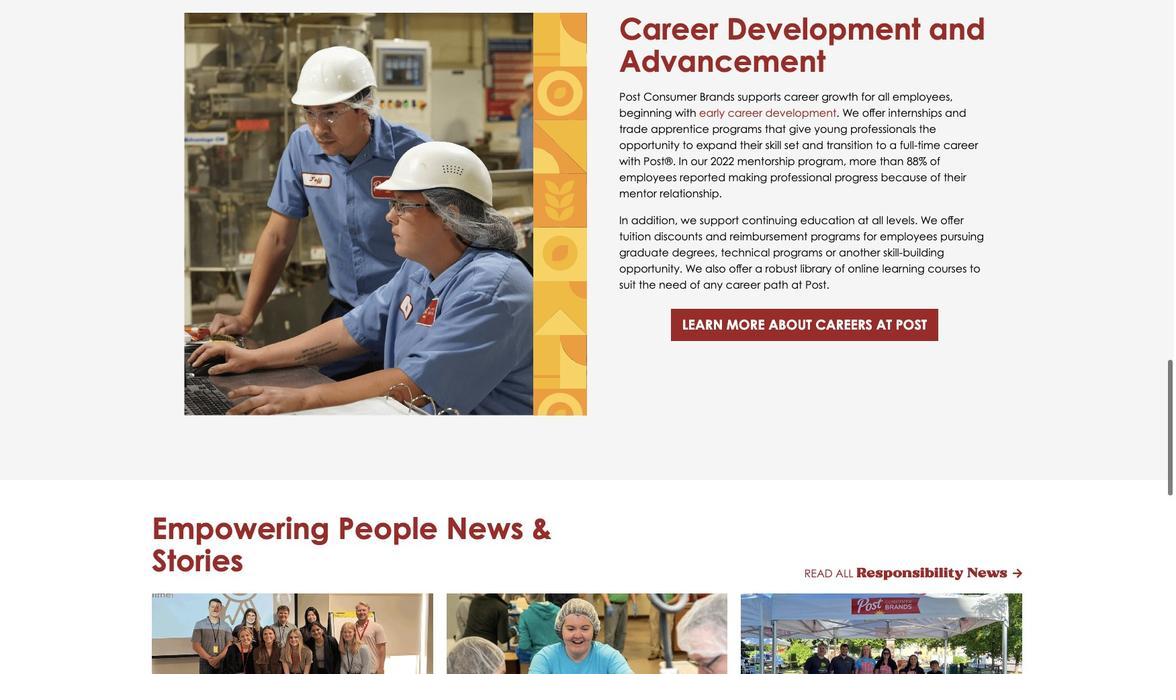 Task type: vqa. For each thing, say whether or not it's contained in the screenshot.
Early Career Development
yes



Task type: describe. For each thing, give the bounding box(es) containing it.
in addition, we support continuing education at all levels. we offer tuition discounts and reimbursement programs for employees pursuing graduate degrees, technical programs or another skill-building opportunity. we also offer a robust library of online learning courses to suit the need of any career path at post.
[[620, 213, 985, 291]]

1 horizontal spatial to
[[876, 138, 887, 152]]

consumer
[[644, 90, 697, 103]]

post inside post consumer brands supports career growth for all employees, beginning with
[[620, 90, 641, 103]]

we inside . we offer internships and trade apprentice programs that give young professionals the opportunity to expand their skill set and transition to a full-time career with post®. in our 2022 mentorship program, more than 88% of employees reported making professional progress because of their mentor relationship.
[[843, 106, 860, 119]]

empowering people news & stories
[[152, 511, 552, 579]]

skill-
[[884, 246, 903, 259]]

progress
[[835, 170, 878, 184]]

a inside . we offer internships and trade apprentice programs that give young professionals the opportunity to expand their skill set and transition to a full-time career with post®. in our 2022 mentorship program, more than 88% of employees reported making professional progress because of their mentor relationship.
[[890, 138, 897, 152]]

0 horizontal spatial offer
[[729, 262, 753, 275]]

0 horizontal spatial we
[[686, 262, 703, 275]]

learn more about careers at post link
[[671, 309, 939, 341]]

learning
[[883, 262, 925, 275]]

technical
[[721, 246, 770, 259]]

of right because
[[931, 170, 941, 184]]

1 horizontal spatial their
[[944, 170, 967, 184]]

building
[[903, 246, 945, 259]]

1 vertical spatial offer
[[941, 213, 964, 227]]

more
[[850, 154, 877, 168]]

employees inside the in addition, we support continuing education at all levels. we offer tuition discounts and reimbursement programs for employees pursuing graduate degrees, technical programs or another skill-building opportunity. we also offer a robust library of online learning courses to suit the need of any career path at post.
[[880, 230, 938, 243]]

early
[[700, 106, 725, 119]]

more
[[727, 316, 765, 333]]

our
[[691, 154, 708, 168]]

that
[[765, 122, 786, 135]]

professional
[[771, 170, 832, 184]]

1 vertical spatial we
[[921, 213, 938, 227]]

discounts
[[654, 230, 703, 243]]

the inside the in addition, we support continuing education at all levels. we offer tuition discounts and reimbursement programs for employees pursuing graduate degrees, technical programs or another skill-building opportunity. we also offer a robust library of online learning courses to suit the need of any career path at post.
[[639, 278, 656, 291]]

1 vertical spatial at
[[792, 278, 803, 291]]

tuition
[[620, 230, 651, 243]]

career inside post consumer brands supports career growth for all employees, beginning with
[[784, 90, 819, 103]]

graduate
[[620, 246, 669, 259]]

need
[[659, 278, 687, 291]]

relationship.
[[660, 187, 722, 200]]

also
[[706, 262, 726, 275]]

in inside the in addition, we support continuing education at all levels. we offer tuition discounts and reimbursement programs for employees pursuing graduate degrees, technical programs or another skill-building opportunity. we also offer a robust library of online learning courses to suit the need of any career path at post.
[[620, 213, 629, 227]]

about
[[769, 316, 812, 333]]

post consumer brands better together foundation members volunteering image
[[741, 594, 1023, 675]]

career inside . we offer internships and trade apprentice programs that give young professionals the opportunity to expand their skill set and transition to a full-time career with post®. in our 2022 mentorship program, more than 88% of employees reported making professional progress because of their mentor relationship.
[[944, 138, 979, 152]]

mentor
[[620, 187, 657, 200]]

&
[[532, 511, 552, 546]]

news inside empowering people news & stories
[[446, 511, 524, 546]]

levels.
[[887, 213, 918, 227]]

of down "time"
[[930, 154, 941, 168]]

to inside the in addition, we support continuing education at all levels. we offer tuition discounts and reimbursement programs for employees pursuing graduate degrees, technical programs or another skill-building opportunity. we also offer a robust library of online learning courses to suit the need of any career path at post.
[[970, 262, 981, 275]]

degrees,
[[672, 246, 718, 259]]

career development and advancement
[[620, 11, 986, 79]]

pursuing
[[941, 230, 985, 243]]

. we offer internships and trade apprentice programs that give young professionals the opportunity to expand their skill set and transition to a full-time career with post®. in our 2022 mentorship program, more than 88% of employees reported making professional progress because of their mentor relationship.
[[620, 106, 979, 200]]

of left any
[[690, 278, 701, 291]]

career
[[620, 11, 719, 46]]

1 vertical spatial news
[[967, 566, 1008, 580]]

apprentice
[[651, 122, 710, 135]]

arrow right image
[[1013, 569, 1023, 580]]

education
[[801, 213, 855, 227]]

mentorship
[[738, 154, 795, 168]]

career inside the in addition, we support continuing education at all levels. we offer tuition discounts and reimbursement programs for employees pursuing graduate degrees, technical programs or another skill-building opportunity. we also offer a robust library of online learning courses to suit the need of any career path at post.
[[726, 278, 761, 291]]

0 horizontal spatial their
[[740, 138, 763, 152]]

learn more about careers at post
[[683, 316, 928, 333]]

young
[[815, 122, 848, 135]]

post consumer brands supports career growth for all employees, beginning with
[[620, 90, 953, 119]]

2022
[[711, 154, 735, 168]]

trade
[[620, 122, 648, 135]]

with inside . we offer internships and trade apprentice programs that give young professionals the opportunity to expand their skill set and transition to a full-time career with post®. in our 2022 mentorship program, more than 88% of employees reported making professional progress because of their mentor relationship.
[[620, 154, 641, 168]]

skill
[[766, 138, 782, 152]]

stories
[[152, 543, 244, 579]]

early career development link
[[700, 106, 837, 119]]

online
[[848, 262, 880, 275]]

the inside . we offer internships and trade apprentice programs that give young professionals the opportunity to expand their skill set and transition to a full-time career with post®. in our 2022 mentorship program, more than 88% of employees reported making professional progress because of their mentor relationship.
[[920, 122, 937, 135]]

for inside the in addition, we support continuing education at all levels. we offer tuition discounts and reimbursement programs for employees pursuing graduate degrees, technical programs or another skill-building opportunity. we also offer a robust library of online learning courses to suit the need of any career path at post.
[[864, 230, 877, 243]]

path
[[764, 278, 789, 291]]

support
[[700, 213, 739, 227]]

learn
[[683, 316, 723, 333]]

1 vertical spatial post
[[896, 316, 928, 333]]



Task type: locate. For each thing, give the bounding box(es) containing it.
0 vertical spatial post
[[620, 90, 641, 103]]

expand
[[697, 138, 737, 152]]

programs up expand
[[713, 122, 762, 135]]

reported
[[680, 170, 726, 184]]

0 vertical spatial a
[[890, 138, 897, 152]]

all right 'read'
[[836, 567, 854, 580]]

2 vertical spatial offer
[[729, 262, 753, 275]]

post
[[620, 90, 641, 103], [896, 316, 928, 333]]

1 horizontal spatial with
[[675, 106, 697, 119]]

0 horizontal spatial in
[[620, 213, 629, 227]]

0 vertical spatial employees
[[620, 170, 677, 184]]

responsibility
[[857, 566, 964, 580]]

career right any
[[726, 278, 761, 291]]

to down 'apprentice'
[[683, 138, 694, 152]]

any
[[704, 278, 723, 291]]

1 vertical spatial the
[[639, 278, 656, 291]]

0 horizontal spatial with
[[620, 154, 641, 168]]

1 vertical spatial programs
[[811, 230, 861, 243]]

employees,
[[893, 90, 953, 103]]

a
[[890, 138, 897, 152], [755, 262, 763, 275]]

the down the opportunity.
[[639, 278, 656, 291]]

1 horizontal spatial employees
[[880, 230, 938, 243]]

post.
[[806, 278, 830, 291]]

a left full-
[[890, 138, 897, 152]]

and inside career development and advancement
[[929, 11, 986, 46]]

88%
[[907, 154, 927, 168]]

empowering
[[152, 511, 330, 546]]

0 horizontal spatial at
[[792, 278, 803, 291]]

at right careers
[[877, 316, 892, 333]]

give
[[789, 122, 812, 135]]

growth
[[822, 90, 859, 103]]

making
[[729, 170, 768, 184]]

at up another
[[858, 213, 869, 227]]

two post manufacturing employees image
[[184, 13, 587, 416]]

we right levels.
[[921, 213, 938, 227]]

for right growth on the top right
[[862, 90, 875, 103]]

2 horizontal spatial offer
[[941, 213, 964, 227]]

with
[[675, 106, 697, 119], [620, 154, 641, 168]]

we down degrees,
[[686, 262, 703, 275]]

opportunity.
[[620, 262, 683, 275]]

and
[[929, 11, 986, 46], [946, 106, 967, 119], [803, 138, 824, 152], [706, 230, 727, 243]]

0 vertical spatial their
[[740, 138, 763, 152]]

2 horizontal spatial to
[[970, 262, 981, 275]]

0 vertical spatial we
[[843, 106, 860, 119]]

programs inside . we offer internships and trade apprentice programs that give young professionals the opportunity to expand their skill set and transition to a full-time career with post®. in our 2022 mentorship program, more than 88% of employees reported making professional progress because of their mentor relationship.
[[713, 122, 762, 135]]

employees inside . we offer internships and trade apprentice programs that give young professionals the opportunity to expand their skill set and transition to a full-time career with post®. in our 2022 mentorship program, more than 88% of employees reported making professional progress because of their mentor relationship.
[[620, 170, 677, 184]]

news left arrow right image
[[967, 566, 1008, 580]]

post up beginning
[[620, 90, 641, 103]]

0 vertical spatial programs
[[713, 122, 762, 135]]

their right because
[[944, 170, 967, 184]]

0 vertical spatial all
[[878, 90, 890, 103]]

transition
[[827, 138, 873, 152]]

2 horizontal spatial at
[[877, 316, 892, 333]]

at
[[858, 213, 869, 227], [792, 278, 803, 291], [877, 316, 892, 333]]

all left levels.
[[872, 213, 884, 227]]

1 vertical spatial their
[[944, 170, 967, 184]]

of
[[930, 154, 941, 168], [931, 170, 941, 184], [835, 262, 845, 275], [690, 278, 701, 291]]

career up the development
[[784, 90, 819, 103]]

continuing
[[742, 213, 798, 227]]

another
[[839, 246, 881, 259]]

program,
[[798, 154, 847, 168]]

1 vertical spatial in
[[620, 213, 629, 227]]

their up mentorship
[[740, 138, 763, 152]]

all for at
[[872, 213, 884, 227]]

people
[[338, 511, 438, 546]]

read
[[805, 567, 833, 580]]

1 vertical spatial a
[[755, 262, 763, 275]]

than
[[880, 154, 904, 168]]

reimbursement
[[730, 230, 808, 243]]

employees up mentor
[[620, 170, 677, 184]]

news left the '&' in the left bottom of the page
[[446, 511, 524, 546]]

a woman in a post shirt and hairnet scoops material into a container. image
[[447, 594, 728, 675]]

in left 'our' on the top right of page
[[679, 154, 688, 168]]

the up "time"
[[920, 122, 937, 135]]

their
[[740, 138, 763, 152], [944, 170, 967, 184]]

the
[[920, 122, 937, 135], [639, 278, 656, 291]]

addition,
[[632, 213, 678, 227]]

in up tuition
[[620, 213, 629, 227]]

because
[[881, 170, 928, 184]]

1 vertical spatial with
[[620, 154, 641, 168]]

set
[[785, 138, 800, 152]]

careers
[[816, 316, 873, 333]]

beginning
[[620, 106, 672, 119]]

0 horizontal spatial to
[[683, 138, 694, 152]]

post®.
[[644, 154, 676, 168]]

read all responsibility news
[[805, 566, 1008, 580]]

0 vertical spatial in
[[679, 154, 688, 168]]

we
[[681, 213, 697, 227]]

1 horizontal spatial at
[[858, 213, 869, 227]]

all inside post consumer brands supports career growth for all employees, beginning with
[[878, 90, 890, 103]]

0 horizontal spatial a
[[755, 262, 763, 275]]

early career development
[[700, 106, 837, 119]]

2 horizontal spatial we
[[921, 213, 938, 227]]

career right "time"
[[944, 138, 979, 152]]

in
[[679, 154, 688, 168], [620, 213, 629, 227]]

0 vertical spatial offer
[[863, 106, 886, 119]]

1 horizontal spatial offer
[[863, 106, 886, 119]]

a group of interns pose for a photo. image
[[152, 594, 433, 675]]

library
[[801, 262, 832, 275]]

full-
[[900, 138, 918, 152]]

to right courses
[[970, 262, 981, 275]]

of down or
[[835, 262, 845, 275]]

0 horizontal spatial the
[[639, 278, 656, 291]]

suit
[[620, 278, 636, 291]]

a inside the in addition, we support continuing education at all levels. we offer tuition discounts and reimbursement programs for employees pursuing graduate degrees, technical programs or another skill-building opportunity. we also offer a robust library of online learning courses to suit the need of any career path at post.
[[755, 262, 763, 275]]

.
[[837, 106, 840, 119]]

development
[[727, 11, 921, 46]]

1 horizontal spatial in
[[679, 154, 688, 168]]

all inside read all responsibility news
[[836, 567, 854, 580]]

1 horizontal spatial news
[[967, 566, 1008, 580]]

1 horizontal spatial post
[[896, 316, 928, 333]]

0 vertical spatial with
[[675, 106, 697, 119]]

0 vertical spatial news
[[446, 511, 524, 546]]

development
[[766, 106, 837, 119]]

with inside post consumer brands supports career growth for all employees, beginning with
[[675, 106, 697, 119]]

offer inside . we offer internships and trade apprentice programs that give young professionals the opportunity to expand their skill set and transition to a full-time career with post®. in our 2022 mentorship program, more than 88% of employees reported making professional progress because of their mentor relationship.
[[863, 106, 886, 119]]

0 vertical spatial at
[[858, 213, 869, 227]]

opportunity
[[620, 138, 680, 152]]

for up another
[[864, 230, 877, 243]]

in inside . we offer internships and trade apprentice programs that give young professionals the opportunity to expand their skill set and transition to a full-time career with post®. in our 2022 mentorship program, more than 88% of employees reported making professional progress because of their mentor relationship.
[[679, 154, 688, 168]]

time
[[918, 138, 941, 152]]

news
[[446, 511, 524, 546], [967, 566, 1008, 580]]

for inside post consumer brands supports career growth for all employees, beginning with
[[862, 90, 875, 103]]

or
[[826, 246, 836, 259]]

a down technical
[[755, 262, 763, 275]]

programs up robust
[[773, 246, 823, 259]]

1 vertical spatial for
[[864, 230, 877, 243]]

2 vertical spatial we
[[686, 262, 703, 275]]

2 vertical spatial programs
[[773, 246, 823, 259]]

1 horizontal spatial we
[[843, 106, 860, 119]]

with up 'apprentice'
[[675, 106, 697, 119]]

robust
[[766, 262, 798, 275]]

0 vertical spatial for
[[862, 90, 875, 103]]

to down professionals
[[876, 138, 887, 152]]

1 vertical spatial all
[[872, 213, 884, 227]]

0 horizontal spatial news
[[446, 511, 524, 546]]

career down supports
[[728, 106, 763, 119]]

0 vertical spatial the
[[920, 122, 937, 135]]

professionals
[[851, 122, 917, 135]]

2 vertical spatial all
[[836, 567, 854, 580]]

offer up pursuing
[[941, 213, 964, 227]]

we right the .
[[843, 106, 860, 119]]

all inside the in addition, we support continuing education at all levels. we offer tuition discounts and reimbursement programs for employees pursuing graduate degrees, technical programs or another skill-building opportunity. we also offer a robust library of online learning courses to suit the need of any career path at post.
[[872, 213, 884, 227]]

post down 'learning' at the right top
[[896, 316, 928, 333]]

supports
[[738, 90, 781, 103]]

for
[[862, 90, 875, 103], [864, 230, 877, 243]]

all up professionals
[[878, 90, 890, 103]]

employees down levels.
[[880, 230, 938, 243]]

employees
[[620, 170, 677, 184], [880, 230, 938, 243]]

we
[[843, 106, 860, 119], [921, 213, 938, 227], [686, 262, 703, 275]]

courses
[[928, 262, 967, 275]]

advancement
[[620, 43, 826, 79]]

programs up or
[[811, 230, 861, 243]]

0 horizontal spatial post
[[620, 90, 641, 103]]

offer up professionals
[[863, 106, 886, 119]]

all
[[878, 90, 890, 103], [872, 213, 884, 227], [836, 567, 854, 580]]

0 horizontal spatial employees
[[620, 170, 677, 184]]

and inside the in addition, we support continuing education at all levels. we offer tuition discounts and reimbursement programs for employees pursuing graduate degrees, technical programs or another skill-building opportunity. we also offer a robust library of online learning courses to suit the need of any career path at post.
[[706, 230, 727, 243]]

1 vertical spatial employees
[[880, 230, 938, 243]]

with down opportunity
[[620, 154, 641, 168]]

programs
[[713, 122, 762, 135], [811, 230, 861, 243], [773, 246, 823, 259]]

at left post.
[[792, 278, 803, 291]]

career
[[784, 90, 819, 103], [728, 106, 763, 119], [944, 138, 979, 152], [726, 278, 761, 291]]

1 horizontal spatial a
[[890, 138, 897, 152]]

offer down technical
[[729, 262, 753, 275]]

2 vertical spatial at
[[877, 316, 892, 333]]

all for for
[[878, 90, 890, 103]]

1 horizontal spatial the
[[920, 122, 937, 135]]

internships
[[889, 106, 943, 119]]

brands
[[700, 90, 735, 103]]



